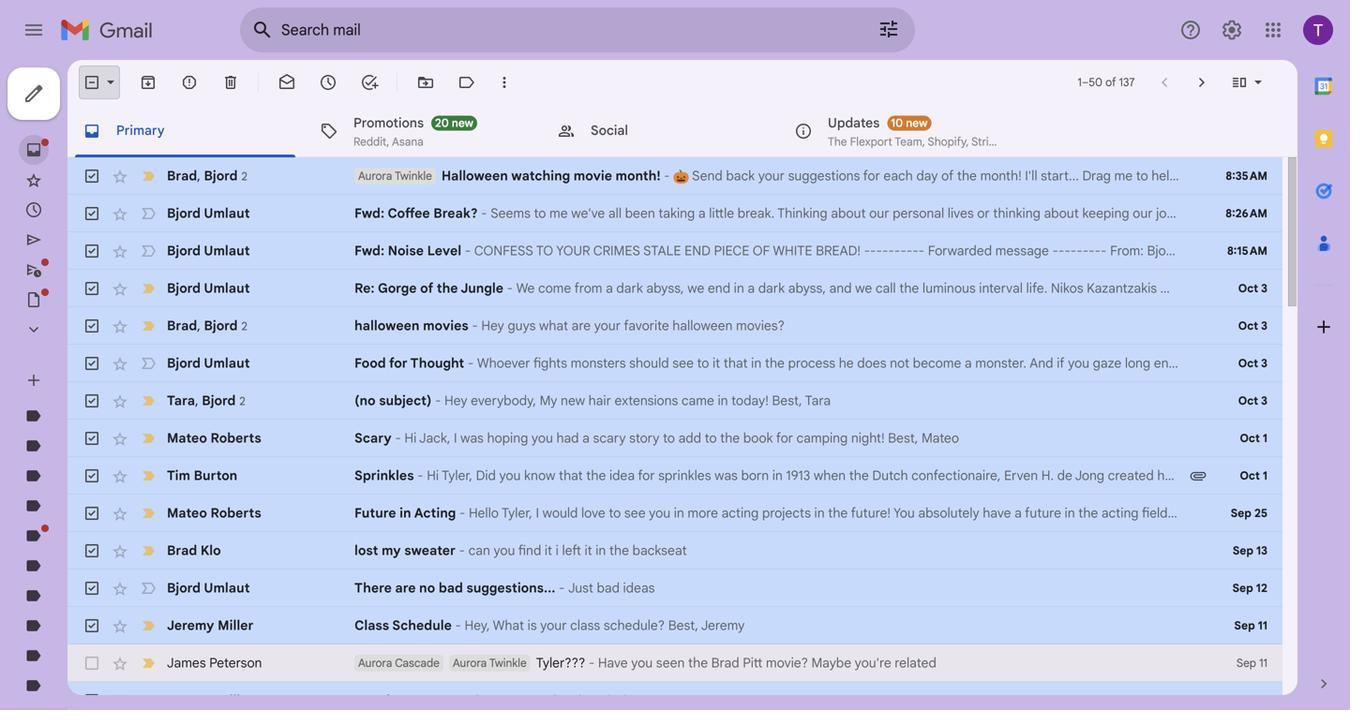 Task type: describe. For each thing, give the bounding box(es) containing it.
promotions, 20 new messages, tab
[[305, 105, 541, 158]]

older image
[[1193, 73, 1212, 92]]

can
[[468, 543, 490, 559]]

start...
[[1041, 168, 1079, 184]]

of for 1 50 of 137
[[1106, 75, 1116, 90]]

brad left klo
[[167, 543, 197, 559]]

you
[[894, 505, 915, 522]]

1 50 of 137
[[1078, 75, 1135, 90]]

12 row from the top
[[68, 570, 1283, 608]]

3 for halloween movies - hey guys what are your favorite halloween movies?
[[1261, 319, 1268, 333]]

the up lives
[[957, 168, 977, 184]]

cascade
[[395, 657, 440, 671]]

1 dark from the left
[[616, 280, 643, 297]]

sprinkles
[[658, 468, 711, 484]]

1 vertical spatial sep 11
[[1237, 657, 1268, 671]]

reddit, asana
[[354, 135, 424, 149]]

for right food on the left
[[389, 355, 408, 372]]

0 vertical spatial are
[[1232, 205, 1251, 222]]

labels image
[[458, 73, 476, 92]]

to up came
[[697, 355, 709, 372]]

mateo roberts for future in acting - hello tyler, i would love to see you in more acting projects in the future! you absolutely have a future in the acting field! best, mateo
[[167, 505, 261, 522]]

reddit,
[[354, 135, 389, 149]]

2 row from the top
[[68, 195, 1350, 233]]

tara , bjord 2
[[167, 393, 245, 409]]

search mail image
[[246, 13, 279, 47]]

the right call
[[899, 280, 919, 297]]

you right can at the left
[[494, 543, 515, 559]]

2 acting from the left
[[1102, 505, 1139, 522]]

tab list containing promotions
[[68, 105, 1298, 158]]

white
[[773, 243, 813, 259]]

watching
[[511, 168, 570, 184]]

1 halloween from the left
[[354, 318, 420, 334]]

re: gorge of the jungle - we come from a dark abyss, we end in a dark abyss, and we call the luminous interval life. nikos kazantzakis on mon, sep 11, 2023 at 10:24 am
[[354, 280, 1350, 297]]

2 we from the left
[[855, 280, 872, 297]]

forwarded
[[928, 243, 992, 259]]

0 horizontal spatial your
[[540, 618, 567, 634]]

were
[[1253, 468, 1282, 484]]

primary tab
[[68, 105, 303, 158]]

0 vertical spatial that
[[724, 355, 748, 372]]

0 vertical spatial 11
[[1258, 619, 1268, 633]]

to right the add
[[705, 430, 717, 447]]

1 vertical spatial me
[[550, 205, 568, 222]]

1 vertical spatial that
[[559, 468, 583, 484]]

class schedule - hey, what is your class schedule? best, jeremy
[[354, 618, 745, 634]]

1 vertical spatial i
[[536, 505, 539, 522]]

2 jeremy miller from the top
[[167, 693, 254, 709]]

10
[[891, 116, 903, 130]]

0 horizontal spatial it
[[545, 543, 552, 559]]

come
[[538, 280, 571, 297]]

1 vertical spatial tyler,
[[502, 505, 533, 522]]

break.
[[738, 205, 775, 222]]

in down movies?
[[751, 355, 762, 372]]

interval
[[979, 280, 1023, 297]]

become
[[913, 355, 961, 372]]

nikos
[[1051, 280, 1084, 297]]

suggestions...
[[466, 580, 555, 597]]

to left the add
[[663, 430, 675, 447]]

there
[[354, 580, 392, 597]]

lost my sweater - can you find it i left it in the backseat
[[354, 543, 687, 559]]

a right had
[[582, 430, 590, 447]]

snooze image
[[319, 73, 338, 92]]

jeremy down james at the left
[[167, 693, 214, 709]]

1 oct 1 from the top
[[1240, 432, 1268, 446]]

oct for hey guys what are your favorite halloween movies?
[[1238, 319, 1259, 333]]

the right when
[[849, 468, 869, 484]]

lives
[[948, 205, 974, 222]]

the left 'book' on the bottom right of page
[[720, 430, 740, 447]]

2 month! from the left
[[980, 168, 1022, 184]]

idea
[[609, 468, 635, 484]]

10 row from the top
[[68, 495, 1283, 533]]

what
[[493, 618, 524, 634]]

brad down primary tab
[[167, 168, 197, 184]]

0 horizontal spatial not
[[890, 355, 910, 372]]

the right seen
[[688, 655, 708, 672]]

thought
[[410, 355, 464, 372]]

Search mail text field
[[281, 21, 825, 39]]

scary
[[593, 430, 626, 447]]

1 we from the left
[[688, 280, 705, 297]]

brad , bjord 2 for 8:35 am
[[167, 168, 247, 184]]

best, right the field!
[[1175, 505, 1205, 522]]

today!
[[732, 393, 769, 409]]

message
[[996, 243, 1049, 259]]

sprinkles - hi tyler, did you know that the idea for sprinkles was born in 1913 when the dutch confectionaire, erven h. de jong created hagelslag. they were originally in
[[354, 468, 1350, 484]]

to left do
[[533, 693, 546, 709]]

umlaut for fwd: coffee break? - seems to me we've all been taking a little break. thinking about our personal lives or thinking about keeping our jobs. breaks are good. it's not a b
[[204, 205, 250, 222]]

hell
[[1152, 168, 1173, 184]]

monsters
[[571, 355, 626, 372]]

beach day - hey, who wants to do a beach day? best, jer
[[354, 693, 703, 709]]

day?
[[619, 693, 648, 709]]

advanced search options image
[[870, 10, 908, 48]]

mateo left 25
[[1208, 505, 1246, 522]]

send back your suggestions for each day of the month! i'll start... drag me to hell a quiet place a quiet place 2
[[689, 168, 1349, 184]]

oct 3 for we come from a dark abyss, we end in a dark abyss, and we call the luminous interval life. nikos kazantzakis on mon, sep 11, 2023 at 10:24 am
[[1238, 282, 1268, 296]]

monster.
[[975, 355, 1027, 372]]

burton
[[194, 468, 237, 484]]

or
[[977, 205, 990, 222]]

tim
[[167, 468, 190, 484]]

1 jeremy miller from the top
[[167, 618, 254, 634]]

3 for food for thought - whoever fights monsters should see to it that in the process he does not become a monster. and if you gaze long enough into an abyss, the abyss w
[[1261, 357, 1268, 371]]

twinkle for aurora twinkle
[[489, 657, 527, 671]]

for right idea
[[638, 468, 655, 484]]

the left jungle
[[437, 280, 458, 297]]

oct for whoever fights monsters should see to it that in the process he does not become a monster. and if you gaze long enough into an abyss, the abyss w
[[1238, 357, 1259, 371]]

a left "b"
[[1336, 205, 1343, 222]]

you right did on the bottom of the page
[[499, 468, 521, 484]]

peterson
[[209, 655, 262, 672]]

breaks
[[1188, 205, 1228, 222]]

we
[[516, 280, 535, 297]]

best, left jer
[[651, 693, 681, 709]]

jer
[[684, 693, 703, 709]]

end
[[685, 243, 711, 259]]

back
[[726, 168, 755, 184]]

0 vertical spatial sep 11
[[1234, 619, 1268, 633]]

mateo up "confectionaire,"
[[922, 430, 959, 447]]

umlaut for re: gorge of the jungle - we come from a dark abyss, we end in a dark abyss, and we call the luminous interval life. nikos kazantzakis on mon, sep 11, 2023 at 10:24 am
[[204, 280, 250, 297]]

class
[[570, 618, 600, 634]]

<sicritbjordd@gmail.c
[[1227, 243, 1350, 259]]

sprinkles
[[354, 468, 414, 484]]

future
[[354, 505, 396, 522]]

mark as read image
[[278, 73, 296, 92]]

0 horizontal spatial see
[[624, 505, 646, 522]]

hoping
[[487, 430, 528, 447]]

3 row from the top
[[68, 233, 1350, 270]]

related
[[895, 655, 937, 672]]

in left more
[[674, 505, 684, 522]]

1 acting from the left
[[722, 505, 759, 522]]

good.
[[1254, 205, 1289, 222]]

2 oct 1 from the top
[[1240, 469, 1268, 483]]

you right if
[[1068, 355, 1090, 372]]

in right "originally"
[[1342, 468, 1350, 484]]

2 vertical spatial sep 11
[[1234, 694, 1268, 708]]

to right love
[[609, 505, 621, 522]]

a right end
[[748, 280, 755, 297]]

1 horizontal spatial was
[[715, 468, 738, 484]]

2 vertical spatial 11
[[1258, 694, 1268, 708]]

long
[[1125, 355, 1151, 372]]

brad left 'pitt'
[[711, 655, 740, 672]]

12
[[1256, 582, 1268, 596]]

1 vertical spatial 11
[[1259, 657, 1268, 671]]

10:24
[[1305, 280, 1336, 297]]

keeping
[[1082, 205, 1130, 222]]

8:26 am
[[1226, 207, 1268, 221]]

oct for hi jack, i was hoping you had a scary story to add to the book for camping night! best, mateo
[[1240, 432, 1260, 446]]

luminous
[[923, 280, 976, 297]]

in right future
[[1065, 505, 1075, 522]]

a right the become
[[965, 355, 972, 372]]

1 horizontal spatial abyss,
[[788, 280, 826, 297]]

h.
[[1042, 468, 1054, 484]]

the left backseat
[[609, 543, 629, 559]]

0 horizontal spatial tyler,
[[442, 468, 473, 484]]

1 horizontal spatial not
[[1313, 205, 1332, 222]]

the left future!
[[828, 505, 848, 522]]

you up backseat
[[649, 505, 671, 522]]

schedule?
[[604, 618, 665, 634]]

oct up sep 25
[[1240, 469, 1260, 483]]

end
[[708, 280, 731, 297]]

thinking
[[778, 205, 828, 222]]

new for updates
[[906, 116, 928, 130]]

call
[[876, 280, 896, 297]]

pitt
[[743, 655, 763, 672]]

scary
[[354, 430, 392, 447]]

1 horizontal spatial new
[[561, 393, 585, 409]]

mateo roberts for scary - hi jack, i was hoping you had a scary story to add to the book for camping night! best, mateo
[[167, 430, 261, 447]]

a right have at right bottom
[[1015, 505, 1022, 522]]

jeremy up james at the left
[[167, 618, 214, 634]]

0 horizontal spatial are
[[395, 580, 416, 597]]

umlaut for food for thought - whoever fights monsters should see to it that in the process he does not become a monster. and if you gaze long enough into an abyss, the abyss w
[[204, 355, 250, 372]]

did
[[476, 468, 496, 484]]

mateo up tim
[[167, 430, 207, 447]]

hey, for hey, who wants to do a beach day? best, jer
[[436, 693, 461, 709]]

jobs.
[[1156, 205, 1185, 222]]

1 row from the top
[[68, 158, 1349, 195]]

to
[[536, 243, 553, 259]]

1 horizontal spatial tara
[[805, 393, 831, 409]]

story
[[629, 430, 660, 447]]

mateo up "brad klo"
[[167, 505, 207, 522]]

the down jong
[[1079, 505, 1098, 522]]

umlaut for there are no bad suggestions... - just bad ideas
[[204, 580, 250, 597]]

best, right night!
[[888, 430, 918, 447]]

is
[[528, 618, 537, 634]]

new for promotions
[[452, 116, 474, 130]]

1 our from the left
[[869, 205, 889, 222]]

aurora for aurora twinkle
[[453, 657, 487, 671]]

6 row from the top
[[68, 345, 1350, 383]]

0 horizontal spatial i
[[454, 430, 457, 447]]

a left little
[[698, 205, 706, 222]]

20
[[435, 116, 449, 130]]

in left 1913
[[772, 468, 783, 484]]

3 for re: gorge of the jungle - we come from a dark abyss, we end in a dark abyss, and we call the luminous interval life. nikos kazantzakis on mon, sep 11, 2023 at 10:24 am
[[1261, 282, 1268, 296]]

a right do
[[568, 693, 575, 709]]

2 quiet from the left
[[1270, 168, 1303, 184]]

more
[[688, 505, 718, 522]]

in right end
[[734, 280, 744, 297]]

movie?
[[766, 655, 808, 672]]

halloween movies - hey guys what are your favorite halloween movies?
[[354, 318, 785, 334]]

2 place from the left
[[1306, 168, 1339, 184]]

3 for (no subject) - hey everybody, my new hair extensions came in today! best, tara
[[1261, 394, 1268, 408]]

to left hell
[[1136, 168, 1148, 184]]

1 vertical spatial 1
[[1263, 432, 1268, 446]]

book
[[743, 430, 773, 447]]

sweater
[[404, 543, 456, 559]]

1 a from the left
[[1176, 168, 1184, 184]]

1 place from the left
[[1223, 168, 1256, 184]]

sep 13
[[1233, 544, 1268, 558]]

do
[[549, 693, 564, 709]]

who
[[464, 693, 491, 709]]

, for halloween movies
[[197, 318, 201, 334]]



Task type: vqa. For each thing, say whether or not it's contained in the screenshot.


Task type: locate. For each thing, give the bounding box(es) containing it.
1 horizontal spatial place
[[1306, 168, 1339, 184]]

about down start...
[[1044, 205, 1079, 222]]

halloween down end
[[673, 318, 733, 334]]

it up came
[[713, 355, 720, 372]]

row up end
[[68, 233, 1350, 270]]

3
[[1261, 282, 1268, 296], [1261, 319, 1268, 333], [1261, 357, 1268, 371], [1261, 394, 1268, 408]]

2 our from the left
[[1133, 205, 1153, 222]]

1 horizontal spatial our
[[1133, 205, 1153, 222]]

had
[[557, 430, 579, 447]]

gmail image
[[60, 11, 162, 49]]

bread!
[[816, 243, 861, 259]]

roberts for scary - hi jack, i was hoping you had a scary story to add to the book for camping night! best, mateo
[[211, 430, 261, 447]]

11 row from the top
[[68, 533, 1283, 570]]

it for left
[[585, 543, 592, 559]]

1 vertical spatial fwd:
[[354, 243, 385, 259]]

send
[[692, 168, 723, 184]]

for right 'book' on the bottom right of page
[[776, 430, 793, 447]]

settings image
[[1221, 19, 1243, 41]]

new right the 20
[[452, 116, 474, 130]]

1 roberts from the top
[[211, 430, 261, 447]]

0 horizontal spatial our
[[869, 205, 889, 222]]

was left 'hoping'
[[461, 430, 484, 447]]

3 3 from the top
[[1261, 357, 1268, 371]]

(no
[[354, 393, 376, 409]]

of for re: gorge of the jungle - we come from a dark abyss, we end in a dark abyss, and we call the luminous interval life. nikos kazantzakis on mon, sep 11, 2023 at 10:24 am
[[420, 280, 433, 297]]

1 mateo roberts from the top
[[167, 430, 261, 447]]

best, up seen
[[668, 618, 699, 634]]

oct for hey everybody, my new hair extensions came in today! best, tara
[[1238, 394, 1259, 408]]

3 oct 3 from the top
[[1238, 357, 1268, 371]]

1 up the were at the bottom right of page
[[1263, 432, 1268, 446]]

2 vertical spatial are
[[395, 580, 416, 597]]

0 vertical spatial i
[[454, 430, 457, 447]]

that up today!
[[724, 355, 748, 372]]

hi for hi jack, i was hoping you had a scary story to add to the book for camping night! best, mateo
[[405, 430, 417, 447]]

oct 3 for hey guys what are your favorite halloween movies?
[[1238, 319, 1268, 333]]

food for thought - whoever fights monsters should see to it that in the process he does not become a monster. and if you gaze long enough into an abyss, the abyss w
[[354, 355, 1350, 372]]

0 vertical spatial brad , bjord 2
[[167, 168, 247, 184]]

2 dark from the left
[[758, 280, 785, 297]]

it left i in the left of the page
[[545, 543, 552, 559]]

20 new
[[435, 116, 474, 130]]

0 vertical spatial was
[[461, 430, 484, 447]]

0 horizontal spatial month!
[[616, 168, 661, 184]]

oct 1 up sep 25
[[1240, 469, 1268, 483]]

0 vertical spatial see
[[673, 355, 694, 372]]

0 vertical spatial jeremy miller
[[167, 618, 254, 634]]

3 bjord umlaut from the top
[[167, 280, 250, 297]]

0 horizontal spatial we
[[688, 280, 705, 297]]

1 vertical spatial oct 1
[[1240, 469, 1268, 483]]

0 horizontal spatial halloween
[[354, 318, 420, 334]]

main content containing promotions
[[68, 60, 1350, 711]]

my
[[540, 393, 557, 409]]

find
[[518, 543, 541, 559]]

2 vertical spatial of
[[420, 280, 433, 297]]

fwd: for fwd: coffee break? - seems to me we've all been taking a little break. thinking about our personal lives or thinking about keeping our jobs. breaks are good. it's not a b
[[354, 205, 385, 222]]

bjord umlaut for fwd: noise level - confess to your crimes stale end piece of white bread! ---------- forwarded message --------- from: bjord umlaut <sicritbjordd@gmail.c
[[167, 243, 250, 259]]

your up monsters
[[594, 318, 621, 334]]

fwd:
[[354, 205, 385, 222], [354, 243, 385, 259]]

oct up the they
[[1240, 432, 1260, 446]]

0 vertical spatial me
[[1114, 168, 1133, 184]]

1 horizontal spatial me
[[1114, 168, 1133, 184]]

1 fwd: from the top
[[354, 205, 385, 222]]

5 row from the top
[[68, 308, 1283, 345]]

row up sprinkles
[[68, 420, 1283, 458]]

2 mateo roberts from the top
[[167, 505, 261, 522]]

13 row from the top
[[68, 608, 1283, 645]]

dark
[[616, 280, 643, 297], [758, 280, 785, 297]]

month! left i'll
[[980, 168, 1022, 184]]

2 3 from the top
[[1261, 319, 1268, 333]]

are right what at the left top of the page
[[572, 318, 591, 334]]

abyss
[[1310, 355, 1345, 372]]

2 bad from the left
[[597, 580, 620, 597]]

0 horizontal spatial place
[[1223, 168, 1256, 184]]

1 vertical spatial hey
[[445, 393, 467, 409]]

0 vertical spatial your
[[758, 168, 785, 184]]

add
[[679, 430, 701, 447]]

1 vertical spatial not
[[890, 355, 910, 372]]

0 horizontal spatial that
[[559, 468, 583, 484]]

2 roberts from the top
[[211, 505, 261, 522]]

in right projects at right bottom
[[814, 505, 825, 522]]

social tab
[[542, 105, 778, 158]]

bjord umlaut for re: gorge of the jungle - we come from a dark abyss, we end in a dark abyss, and we call the luminous interval life. nikos kazantzakis on mon, sep 11, 2023 at 10:24 am
[[167, 280, 250, 297]]

1 horizontal spatial are
[[572, 318, 591, 334]]

0 vertical spatial mateo roberts
[[167, 430, 261, 447]]

0 vertical spatial hi
[[405, 430, 417, 447]]

oct 3 for hey everybody, my new hair extensions came in today! best, tara
[[1238, 394, 1268, 408]]

1 vertical spatial brad , bjord 2
[[167, 318, 247, 334]]

fwd: left coffee
[[354, 205, 385, 222]]

tara
[[167, 393, 195, 409], [805, 393, 831, 409]]

9 row from the top
[[68, 458, 1350, 495]]

tab list
[[1298, 60, 1350, 643], [68, 105, 1298, 158]]

fwd: coffee break? - seems to me we've all been taking a little break. thinking about our personal lives or thinking about keeping our jobs. breaks are good. it's not a b
[[354, 205, 1350, 222]]

1 vertical spatial hey,
[[436, 693, 461, 709]]

row containing tara
[[68, 383, 1283, 420]]

row up the add
[[68, 383, 1283, 420]]

0 horizontal spatial new
[[452, 116, 474, 130]]

, up tara , bjord 2
[[197, 318, 201, 334]]

5 bjord umlaut from the top
[[167, 580, 250, 597]]

0 vertical spatial hey
[[481, 318, 504, 334]]

1 month! from the left
[[616, 168, 661, 184]]

twinkle inside aurora twinkle halloween watching movie month!
[[395, 169, 432, 183]]

0 horizontal spatial of
[[420, 280, 433, 297]]

1 horizontal spatial your
[[594, 318, 621, 334]]

row containing brad klo
[[68, 533, 1283, 570]]

have
[[598, 655, 628, 672]]

2 horizontal spatial your
[[758, 168, 785, 184]]

guys
[[508, 318, 536, 334]]

wants
[[495, 693, 530, 709]]

2 halloween from the left
[[673, 318, 733, 334]]

None search field
[[240, 8, 915, 53]]

0 vertical spatial of
[[1106, 75, 1116, 90]]

updates, 10 new messages, tab
[[779, 105, 1016, 158]]

not
[[1313, 205, 1332, 222], [890, 355, 910, 372]]

of right gorge
[[420, 280, 433, 297]]

jeremy up "tyler??? - have you seen the brad pitt movie? maybe you're related"
[[701, 618, 745, 634]]

0 horizontal spatial hey,
[[436, 693, 461, 709]]

from:
[[1110, 243, 1144, 259]]

1 bjord umlaut from the top
[[167, 205, 250, 222]]

137
[[1119, 75, 1135, 90]]

0 vertical spatial fwd:
[[354, 205, 385, 222]]

oct right into
[[1238, 357, 1259, 371]]

know
[[524, 468, 555, 484]]

0 horizontal spatial me
[[550, 205, 568, 222]]

i right jack,
[[454, 430, 457, 447]]

2 fwd: from the top
[[354, 243, 385, 259]]

2 vertical spatial 1
[[1263, 469, 1268, 483]]

2 horizontal spatial are
[[1232, 205, 1251, 222]]

tyler, right the hello
[[502, 505, 533, 522]]

2 bjord umlaut from the top
[[167, 243, 250, 259]]

brad up tara , bjord 2
[[167, 318, 197, 334]]

dark down crimes
[[616, 280, 643, 297]]

mateo roberts down the burton
[[167, 505, 261, 522]]

None checkbox
[[83, 73, 101, 92], [83, 167, 101, 186], [83, 204, 101, 223], [83, 242, 101, 261], [83, 279, 101, 298], [83, 354, 101, 373], [83, 392, 101, 411], [83, 429, 101, 448], [83, 467, 101, 486], [83, 504, 101, 523], [83, 542, 101, 561], [83, 580, 101, 598], [83, 617, 101, 636], [83, 692, 101, 711], [83, 73, 101, 92], [83, 167, 101, 186], [83, 204, 101, 223], [83, 242, 101, 261], [83, 279, 101, 298], [83, 354, 101, 373], [83, 392, 101, 411], [83, 429, 101, 448], [83, 467, 101, 486], [83, 504, 101, 523], [83, 542, 101, 561], [83, 580, 101, 598], [83, 617, 101, 636], [83, 692, 101, 711]]

a right from at the top of the page
[[606, 280, 613, 297]]

row up more
[[68, 458, 1350, 495]]

1 horizontal spatial i
[[536, 505, 539, 522]]

sep
[[1213, 280, 1237, 297], [1231, 507, 1252, 521], [1233, 544, 1254, 558], [1233, 582, 1253, 596], [1234, 619, 1255, 633], [1237, 657, 1257, 671], [1234, 694, 1255, 708]]

are left no on the bottom left
[[395, 580, 416, 597]]

more image
[[495, 73, 514, 92]]

add to tasks image
[[360, 73, 379, 92]]

bad right no on the bottom left
[[439, 580, 463, 597]]

hey,
[[465, 618, 490, 634], [436, 693, 461, 709]]

row up came
[[68, 345, 1350, 383]]

2 horizontal spatial abyss,
[[1246, 355, 1284, 372]]

1 miller from the top
[[218, 618, 254, 634]]

bjord umlaut for food for thought - whoever fights monsters should see to it that in the process he does not become a monster. and if you gaze long enough into an abyss, the abyss w
[[167, 355, 250, 372]]

0 horizontal spatial twinkle
[[395, 169, 432, 183]]

0 horizontal spatial abyss,
[[646, 280, 684, 297]]

aurora for aurora twinkle halloween watching movie month!
[[358, 169, 392, 183]]

aurora for aurora cascade
[[358, 657, 392, 671]]

8:15 am
[[1227, 244, 1268, 258]]

hey down thought at left
[[445, 393, 467, 409]]

hey for hey guys what are your favorite halloween movies?
[[481, 318, 504, 334]]

oct down 11,
[[1238, 319, 1259, 333]]

0 vertical spatial 1
[[1078, 75, 1082, 90]]

1 vertical spatial twinkle
[[489, 657, 527, 671]]

tyler???
[[536, 655, 585, 672]]

bjord umlaut for there are no bad suggestions... - just bad ideas
[[167, 580, 250, 597]]

the
[[957, 168, 977, 184], [437, 280, 458, 297], [899, 280, 919, 297], [765, 355, 785, 372], [1287, 355, 1307, 372], [720, 430, 740, 447], [586, 468, 606, 484], [849, 468, 869, 484], [828, 505, 848, 522], [1079, 505, 1098, 522], [609, 543, 629, 559], [688, 655, 708, 672]]

they
[[1221, 468, 1250, 484]]

1 horizontal spatial month!
[[980, 168, 1022, 184]]

fwd: for fwd: noise level - confess to your crimes stale end piece of white bread! ---------- forwarded message --------- from: bjord umlaut <sicritbjordd@gmail.c
[[354, 243, 385, 259]]

lost
[[354, 543, 378, 559]]

halloween
[[354, 318, 420, 334], [673, 318, 733, 334]]

0 vertical spatial roberts
[[211, 430, 261, 447]]

0 horizontal spatial about
[[831, 205, 866, 222]]

you left seen
[[631, 655, 653, 672]]

archive image
[[139, 73, 158, 92]]

0 horizontal spatial dark
[[616, 280, 643, 297]]

roberts up the burton
[[211, 430, 261, 447]]

(no subject) - hey everybody, my new hair extensions came in today! best, tara
[[354, 393, 831, 409]]

1 horizontal spatial that
[[724, 355, 748, 372]]

2023
[[1256, 280, 1286, 297]]

1 3 from the top
[[1261, 282, 1268, 296]]

in
[[734, 280, 744, 297], [751, 355, 762, 372], [718, 393, 728, 409], [772, 468, 783, 484], [1342, 468, 1350, 484], [400, 505, 411, 522], [674, 505, 684, 522], [814, 505, 825, 522], [1065, 505, 1075, 522], [596, 543, 606, 559]]

we've
[[571, 205, 605, 222]]

the left process
[[765, 355, 785, 372]]

2 oct 3 from the top
[[1238, 319, 1268, 333]]

schedule
[[392, 618, 452, 634]]

1 horizontal spatial about
[[1044, 205, 1079, 222]]

0 horizontal spatial hey
[[445, 393, 467, 409]]

0 horizontal spatial was
[[461, 430, 484, 447]]

1 oct 3 from the top
[[1238, 282, 1268, 296]]

was left born
[[715, 468, 738, 484]]

toggle split pane mode image
[[1230, 73, 1249, 92]]

2 vertical spatial ,
[[195, 393, 199, 409]]

sep 25
[[1231, 507, 1268, 521]]

1 quiet from the left
[[1187, 168, 1220, 184]]

we
[[688, 280, 705, 297], [855, 280, 872, 297]]

sep 11
[[1234, 619, 1268, 633], [1237, 657, 1268, 671], [1234, 694, 1268, 708]]

hi for hi tyler, did you know that the idea for sprinkles was born in 1913 when the dutch confectionaire, erven h. de jong created hagelslag. they were originally in
[[427, 468, 439, 484]]

coffee
[[388, 205, 430, 222]]

oct for we come from a dark abyss, we end in a dark abyss, and we call the luminous interval life. nikos kazantzakis on mon, sep 11, 2023 at 10:24 am
[[1238, 282, 1259, 296]]

0 vertical spatial not
[[1313, 205, 1332, 222]]

2 miller from the top
[[218, 693, 254, 709]]

jeremy miller down james peterson
[[167, 693, 254, 709]]

are left good.
[[1232, 205, 1251, 222]]

dark down of
[[758, 280, 785, 297]]

, for (no subject)
[[195, 393, 199, 409]]

it right left
[[585, 543, 592, 559]]

1 horizontal spatial a
[[1259, 168, 1267, 184]]

bjord umlaut for fwd: coffee break? - seems to me we've all been taking a little break. thinking about our personal lives or thinking about keeping our jobs. breaks are good. it's not a b
[[167, 205, 250, 222]]

me left 'we've'
[[550, 205, 568, 222]]

1 horizontal spatial hi
[[427, 468, 439, 484]]

1 vertical spatial your
[[594, 318, 621, 334]]

2 inside tara , bjord 2
[[239, 395, 245, 409]]

main menu image
[[23, 19, 45, 41]]

2 a from the left
[[1259, 168, 1267, 184]]

1 horizontal spatial it
[[585, 543, 592, 559]]

projects
[[762, 505, 811, 522]]

whoever
[[477, 355, 530, 372]]

8 row from the top
[[68, 420, 1283, 458]]

0 vertical spatial ,
[[197, 168, 201, 184]]

row down backseat
[[68, 570, 1283, 608]]

0 horizontal spatial quiet
[[1187, 168, 1220, 184]]

0 horizontal spatial hi
[[405, 430, 417, 447]]

4 row from the top
[[68, 270, 1350, 308]]

1 vertical spatial are
[[572, 318, 591, 334]]

0 vertical spatial twinkle
[[395, 169, 432, 183]]

move to image
[[416, 73, 435, 92]]

new right my
[[561, 393, 585, 409]]

1 vertical spatial ,
[[197, 318, 201, 334]]

hey, for hey, what is your class schedule? best, jeremy
[[465, 618, 490, 634]]

your
[[556, 243, 590, 259]]

1 about from the left
[[831, 205, 866, 222]]

bjord
[[204, 168, 238, 184], [167, 205, 201, 222], [167, 243, 201, 259], [1147, 243, 1179, 259], [167, 280, 201, 297], [204, 318, 238, 334], [167, 355, 201, 372], [202, 393, 236, 409], [167, 580, 201, 597]]

i'll
[[1025, 168, 1038, 184]]

support image
[[1180, 19, 1202, 41]]

hey for hey everybody, my new hair extensions came in today! best, tara
[[445, 393, 467, 409]]

me right drag
[[1114, 168, 1133, 184]]

twinkle for aurora twinkle halloween watching movie month!
[[395, 169, 432, 183]]

break?
[[433, 205, 478, 222]]

0 horizontal spatial a
[[1176, 168, 1184, 184]]

1 bad from the left
[[439, 580, 463, 597]]

1913
[[786, 468, 810, 484]]

hey
[[481, 318, 504, 334], [445, 393, 467, 409]]

future in acting - hello tyler, i would love to see you in more acting projects in the future! you absolutely have a future in the acting field! best, mateo
[[354, 505, 1246, 522]]

to
[[1136, 168, 1148, 184], [534, 205, 546, 222], [697, 355, 709, 372], [663, 430, 675, 447], [705, 430, 717, 447], [609, 505, 621, 522], [533, 693, 546, 709]]

a up good.
[[1259, 168, 1267, 184]]

night!
[[851, 430, 885, 447]]

1 vertical spatial roberts
[[211, 505, 261, 522]]

row down send
[[68, 195, 1350, 233]]

report spam image
[[180, 73, 199, 92]]

tyler??? - have you seen the brad pitt movie? maybe you're related
[[536, 655, 937, 672]]

tara up camping
[[805, 393, 831, 409]]

1 horizontal spatial of
[[942, 168, 954, 184]]

acting right more
[[722, 505, 759, 522]]

row up should
[[68, 308, 1283, 345]]

15 row from the top
[[68, 683, 1283, 711]]

0 vertical spatial oct 1
[[1240, 432, 1268, 446]]

not right does in the right of the page
[[890, 355, 910, 372]]

confess
[[474, 243, 533, 259]]

abyss, left and
[[788, 280, 826, 297]]

each
[[884, 168, 913, 184]]

tyler, left did on the bottom of the page
[[442, 468, 473, 484]]

the left "abyss"
[[1287, 355, 1307, 372]]

does
[[857, 355, 887, 372]]

2 about from the left
[[1044, 205, 1079, 222]]

None checkbox
[[83, 317, 101, 336], [83, 655, 101, 673], [83, 317, 101, 336], [83, 655, 101, 673]]

1 horizontal spatial halloween
[[673, 318, 733, 334]]

for left each
[[863, 168, 880, 184]]

oct 3 for whoever fights monsters should see to it that in the process he does not become a monster. and if you gaze long enough into an abyss, the abyss w
[[1238, 357, 1268, 371]]

navigation
[[0, 60, 225, 711]]

1 horizontal spatial quiet
[[1270, 168, 1303, 184]]

in left acting
[[400, 505, 411, 522]]

about
[[831, 205, 866, 222], [1044, 205, 1079, 222]]

movies?
[[736, 318, 785, 334]]

your
[[758, 168, 785, 184], [594, 318, 621, 334], [540, 618, 567, 634]]

future
[[1025, 505, 1061, 522]]

4 3 from the top
[[1261, 394, 1268, 408]]

see right should
[[673, 355, 694, 372]]

halloween down gorge
[[354, 318, 420, 334]]

there are no bad suggestions... - just bad ideas
[[354, 580, 655, 597]]

brad , bjord 2 for oct 3
[[167, 318, 247, 334]]

1 horizontal spatial acting
[[1102, 505, 1139, 522]]

jeremy miller up james peterson
[[167, 618, 254, 634]]

you left had
[[532, 430, 553, 447]]

best, right today!
[[772, 393, 802, 409]]

mateo roberts
[[167, 430, 261, 447], [167, 505, 261, 522]]

miller down peterson
[[218, 693, 254, 709]]

social
[[591, 122, 628, 139]]

twinkle up wants
[[489, 657, 527, 671]]

a right hell
[[1176, 168, 1184, 184]]

beach
[[578, 693, 616, 709]]

are
[[1232, 205, 1251, 222], [572, 318, 591, 334], [395, 580, 416, 597]]

8:35 am
[[1226, 169, 1268, 183]]

0 horizontal spatial tara
[[167, 393, 195, 409]]

acting
[[414, 505, 456, 522]]

aurora cascade
[[358, 657, 440, 671]]

1 brad , bjord 2 from the top
[[167, 168, 247, 184]]

2 horizontal spatial new
[[906, 116, 928, 130]]

seems
[[491, 205, 531, 222]]

maybe
[[812, 655, 852, 672]]

2 brad , bjord 2 from the top
[[167, 318, 247, 334]]

aurora inside aurora twinkle halloween watching movie month!
[[358, 169, 392, 183]]

jeremy miller
[[167, 618, 254, 634], [167, 693, 254, 709]]

that right know
[[559, 468, 583, 484]]

1 vertical spatial see
[[624, 505, 646, 522]]

in right left
[[596, 543, 606, 559]]

14 row from the top
[[68, 645, 1283, 683]]

11
[[1258, 619, 1268, 633], [1259, 657, 1268, 671], [1258, 694, 1268, 708]]

3 up the were at the bottom right of page
[[1261, 394, 1268, 408]]

delete image
[[221, 73, 240, 92]]

row down more
[[68, 533, 1283, 570]]

1 vertical spatial hi
[[427, 468, 439, 484]]

the left idea
[[586, 468, 606, 484]]

11,
[[1240, 280, 1253, 297]]

he
[[839, 355, 854, 372]]

roberts for future in acting - hello tyler, i would love to see you in more acting projects in the future! you absolutely have a future in the acting field! best, mateo
[[211, 505, 261, 522]]

row containing james peterson
[[68, 645, 1283, 683]]

no
[[419, 580, 435, 597]]

umlaut for fwd: noise level - confess to your crimes stale end piece of white bread! ---------- forwarded message --------- from: bjord umlaut <sicritbjordd@gmail.c
[[204, 243, 250, 259]]

aurora down "reddit,"
[[358, 169, 392, 183]]

to right seems at the top
[[534, 205, 546, 222]]

1 vertical spatial of
[[942, 168, 954, 184]]

oct 3
[[1238, 282, 1268, 296], [1238, 319, 1268, 333], [1238, 357, 1268, 371], [1238, 394, 1268, 408]]

4 bjord umlaut from the top
[[167, 355, 250, 372]]

it for to
[[713, 355, 720, 372]]

2 horizontal spatial of
[[1106, 75, 1116, 90]]

0 horizontal spatial bad
[[439, 580, 463, 597]]

tyler,
[[442, 468, 473, 484], [502, 505, 533, 522]]

in right came
[[718, 393, 728, 409]]

re:
[[354, 280, 375, 297]]

promotions
[[354, 115, 424, 131]]

what
[[539, 318, 568, 334]]

hi down jack,
[[427, 468, 439, 484]]

7 row from the top
[[68, 383, 1283, 420]]

bjord umlaut
[[167, 205, 250, 222], [167, 243, 250, 259], [167, 280, 250, 297], [167, 355, 250, 372], [167, 580, 250, 597]]

1 horizontal spatial see
[[673, 355, 694, 372]]

backseat
[[633, 543, 687, 559]]

row
[[68, 158, 1349, 195], [68, 195, 1350, 233], [68, 233, 1350, 270], [68, 270, 1350, 308], [68, 308, 1283, 345], [68, 345, 1350, 383], [68, 383, 1283, 420], [68, 420, 1283, 458], [68, 458, 1350, 495], [68, 495, 1283, 533], [68, 533, 1283, 570], [68, 570, 1283, 608], [68, 608, 1283, 645], [68, 645, 1283, 683], [68, 683, 1283, 711]]

1 vertical spatial was
[[715, 468, 738, 484]]

about up the fwd: noise level - confess to your crimes stale end piece of white bread! ---------- forwarded message --------- from: bjord umlaut <sicritbjordd@gmail.c
[[831, 205, 866, 222]]

🎃 image
[[673, 169, 689, 185]]

b
[[1346, 205, 1350, 222]]

0 vertical spatial miller
[[218, 618, 254, 634]]

brad klo
[[167, 543, 221, 559]]

brad , bjord 2 down primary tab
[[167, 168, 247, 184]]

1 horizontal spatial bad
[[597, 580, 620, 597]]

row containing tim burton
[[68, 458, 1350, 495]]

1 horizontal spatial hey
[[481, 318, 504, 334]]

james
[[167, 655, 206, 672]]

1 horizontal spatial dark
[[758, 280, 785, 297]]

we left end
[[688, 280, 705, 297]]

been
[[625, 205, 655, 222]]

4 oct 3 from the top
[[1238, 394, 1268, 408]]

main content
[[68, 60, 1350, 711]]

updates
[[828, 115, 880, 131]]



